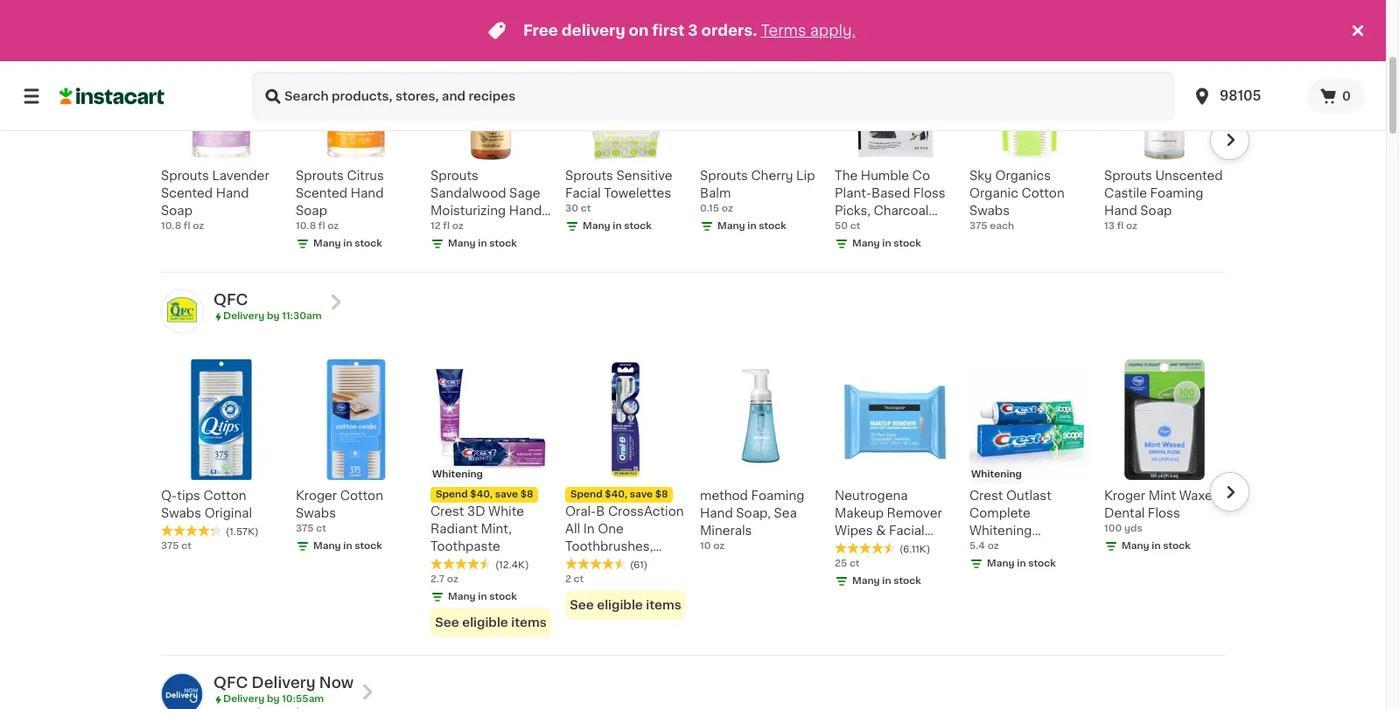 Task type: locate. For each thing, give the bounding box(es) containing it.
stock
[[624, 221, 652, 231], [759, 221, 787, 231], [355, 239, 382, 249], [490, 239, 517, 249], [894, 239, 922, 249], [355, 542, 382, 552], [1163, 542, 1191, 552], [1029, 560, 1056, 569], [894, 577, 922, 587], [490, 593, 517, 603]]

many
[[583, 221, 611, 231], [718, 221, 745, 231], [313, 239, 341, 249], [448, 239, 476, 249], [853, 239, 880, 249], [313, 542, 341, 552], [1122, 542, 1150, 552], [987, 560, 1015, 569], [853, 577, 880, 587], [448, 593, 476, 603]]

10.8 inside sprouts lavender scented hand soap 10.8 fl oz
[[161, 221, 181, 231]]

sprouts citrus scented hand soap 10.8 fl oz
[[296, 170, 384, 231]]

many down 2.7 oz
[[448, 593, 476, 603]]

2 10.8 from the left
[[296, 221, 316, 231]]

oz inside sprouts lavender scented hand soap 10.8 fl oz
[[193, 221, 204, 231]]

in for the humble co plant-based floss picks, charcoal infused
[[883, 239, 892, 249]]

0 vertical spatial 375
[[970, 221, 988, 231]]

scented
[[161, 187, 213, 200], [296, 187, 348, 200]]

375 right (1.57k)
[[296, 525, 314, 534]]

0 horizontal spatial product group
[[431, 360, 551, 638]]

many in stock
[[583, 221, 652, 231], [718, 221, 787, 231], [313, 239, 382, 249], [448, 239, 517, 249], [853, 239, 922, 249], [313, 542, 382, 552], [1122, 542, 1191, 552], [987, 560, 1056, 569], [853, 577, 922, 587], [448, 593, 517, 603]]

1 horizontal spatial scented
[[296, 187, 348, 200]]

2 fl from the left
[[318, 221, 325, 231]]

1 horizontal spatial $40,
[[605, 490, 628, 500]]

2 down 2 ct
[[565, 594, 573, 606]]

2 $8 from the left
[[655, 490, 668, 500]]

many down yds
[[1122, 542, 1150, 552]]

2 soap from the left
[[296, 205, 327, 217]]

stock down sprouts sandalwood sage moisturizing hand wash
[[490, 239, 517, 249]]

whitening down "complete"
[[970, 526, 1032, 538]]

scented down lavender
[[161, 187, 213, 200]]

facial up the 30
[[565, 187, 601, 200]]

by left 11:30am
[[267, 312, 280, 321]]

foaming inside sprouts unscented castile foaming hand soap 13 fl oz
[[1151, 187, 1204, 200]]

0 vertical spatial floss
[[914, 187, 946, 200]]

$8 up crossaction
[[655, 490, 668, 500]]

many in stock down 5.4 oz
[[987, 560, 1056, 569]]

many for kroger cotton swabs
[[313, 542, 341, 552]]

hand inside sprouts unscented castile foaming hand soap 13 fl oz
[[1105, 205, 1138, 217]]

4 fl from the left
[[1117, 221, 1124, 231]]

1 vertical spatial foaming
[[751, 490, 805, 503]]

1 vertical spatial towelettes
[[835, 561, 902, 573]]

many in stock down sprouts citrus scented hand soap 10.8 fl oz
[[313, 239, 382, 249]]

yds
[[1125, 525, 1143, 534]]

0 vertical spatial facial
[[565, 187, 601, 200]]

hand down lavender
[[216, 187, 249, 200]]

100
[[1105, 525, 1122, 534]]

many in stock for sprouts citrus scented hand soap
[[313, 239, 382, 249]]

&
[[876, 526, 886, 538]]

$40, for crossaction
[[605, 490, 628, 500]]

2 horizontal spatial swabs
[[970, 205, 1010, 217]]

many down infused
[[853, 239, 880, 249]]

see eligible items
[[570, 600, 682, 612], [435, 617, 547, 630]]

1 horizontal spatial product group
[[565, 360, 686, 621]]

by
[[267, 312, 280, 321], [267, 695, 280, 705]]

scented inside sprouts citrus scented hand soap 10.8 fl oz
[[296, 187, 348, 200]]

in for crest outlast complete whitening toothpaste
[[1017, 560, 1026, 569]]

0 horizontal spatial kroger
[[296, 490, 337, 503]]

scented inside sprouts lavender scented hand soap 10.8 fl oz
[[161, 187, 213, 200]]

sprouts up castile
[[1105, 170, 1153, 182]]

1 sprouts from the left
[[161, 170, 209, 182]]

stock down 'kroger mint waxed dental floss 100 yds'
[[1163, 542, 1191, 552]]

facial down remover
[[889, 526, 925, 538]]

2
[[565, 575, 571, 585], [565, 594, 573, 606]]

spend inside spend $40, save $8 oral-b crossaction all in one toothbrushes, deep plaque removal, medium, 2 count
[[571, 490, 603, 500]]

2 horizontal spatial soap
[[1141, 205, 1172, 217]]

many down 0.15
[[718, 221, 745, 231]]

many in stock for sprouts sensitive facial towelettes
[[583, 221, 652, 231]]

many in stock down infused
[[853, 239, 922, 249]]

floss down mint
[[1148, 508, 1181, 520]]

floss inside the humble co plant-based floss picks, charcoal infused
[[914, 187, 946, 200]]

see eligible items down (12.4k)
[[435, 617, 547, 630]]

many in stock for crest outlast complete whitening toothpaste
[[987, 560, 1056, 569]]

0 vertical spatial 2
[[565, 575, 571, 585]]

in down sprouts sensitive facial towelettes 30 ct
[[613, 221, 622, 231]]

item carousel region containing q-tips cotton swabs original
[[137, 353, 1250, 649]]

1 horizontal spatial foaming
[[1151, 187, 1204, 200]]

kroger inside 'kroger mint waxed dental floss 100 yds'
[[1105, 490, 1146, 503]]

1 horizontal spatial spend
[[571, 490, 603, 500]]

6 sprouts from the left
[[1105, 170, 1153, 182]]

2.7
[[431, 575, 445, 585]]

delivery left 11:30am
[[223, 312, 265, 321]]

save up crossaction
[[630, 490, 653, 500]]

foaming up the sea
[[751, 490, 805, 503]]

1 scented from the left
[[161, 187, 213, 200]]

cotton inside the "kroger cotton swabs 375 ct"
[[340, 490, 383, 503]]

(61)
[[630, 561, 648, 571]]

2 kroger from the left
[[1105, 490, 1146, 503]]

many in stock for the humble co plant-based floss picks, charcoal infused
[[853, 239, 922, 249]]

qfc up delivery by 11:30am on the left top of the page
[[214, 293, 248, 307]]

2 inside spend $40, save $8 oral-b crossaction all in one toothbrushes, deep plaque removal, medium, 2 count
[[565, 594, 573, 606]]

$40, inside spend $40, save $8 oral-b crossaction all in one toothbrushes, deep plaque removal, medium, 2 count
[[605, 490, 628, 500]]

towelettes
[[604, 187, 671, 200], [835, 561, 902, 573]]

stock down charcoal
[[894, 239, 922, 249]]

spend for oral-
[[571, 490, 603, 500]]

free delivery on first 3 orders. terms apply.
[[523, 24, 856, 38]]

1 kroger from the left
[[296, 490, 337, 503]]

many down the "kroger cotton swabs 375 ct"
[[313, 542, 341, 552]]

2 spend from the left
[[571, 490, 603, 500]]

2 down deep
[[565, 575, 571, 585]]

sprouts up sandalwood
[[431, 170, 479, 182]]

see eligible items down medium,
[[570, 600, 682, 612]]

spend up oral-
[[571, 490, 603, 500]]

qfc for qfc delivery now
[[214, 677, 248, 691]]

soap inside sprouts citrus scented hand soap 10.8 fl oz
[[296, 205, 327, 217]]

1 $40, from the left
[[470, 490, 493, 500]]

$8 inside spend $40, save $8 oral-b crossaction all in one toothbrushes, deep plaque removal, medium, 2 count
[[655, 490, 668, 500]]

10.8
[[161, 221, 181, 231], [296, 221, 316, 231]]

2 horizontal spatial cotton
[[1022, 187, 1065, 200]]

2 ct
[[565, 575, 584, 585]]

save for white
[[495, 490, 518, 500]]

in down charcoal
[[883, 239, 892, 249]]

items
[[646, 600, 682, 612], [511, 617, 547, 630]]

1 horizontal spatial save
[[630, 490, 653, 500]]

0 horizontal spatial towelettes
[[604, 187, 671, 200]]

many for sprouts citrus scented hand soap
[[313, 239, 341, 249]]

0 vertical spatial foaming
[[1151, 187, 1204, 200]]

unscented
[[1156, 170, 1223, 182]]

kroger inside the "kroger cotton swabs 375 ct"
[[296, 490, 337, 503]]

ct
[[581, 204, 591, 214], [851, 221, 861, 231], [316, 525, 326, 534], [181, 542, 192, 552], [850, 560, 860, 569], [574, 575, 584, 585]]

$40, for white
[[470, 490, 493, 500]]

1 horizontal spatial see
[[570, 600, 594, 612]]

0 horizontal spatial spend
[[436, 490, 468, 500]]

1 vertical spatial items
[[511, 617, 547, 630]]

neutrogena makeup remover wipes & facial cleansing towelettes
[[835, 490, 942, 573]]

0 horizontal spatial see
[[435, 617, 459, 630]]

0 horizontal spatial see eligible items button
[[431, 609, 551, 638]]

many down wash
[[448, 239, 476, 249]]

stock down sprouts citrus scented hand soap 10.8 fl oz
[[355, 239, 382, 249]]

1 spend from the left
[[436, 490, 468, 500]]

mint,
[[481, 524, 512, 536]]

towelettes inside sprouts sensitive facial towelettes 30 ct
[[604, 187, 671, 200]]

many in stock down yds
[[1122, 542, 1191, 552]]

0 vertical spatial eligible
[[597, 600, 643, 612]]

stock down the "kroger cotton swabs 375 ct"
[[355, 542, 382, 552]]

infused
[[835, 222, 881, 235]]

humble
[[861, 170, 909, 182]]

0 horizontal spatial scented
[[161, 187, 213, 200]]

1 product group from the left
[[431, 360, 551, 638]]

0 vertical spatial crest
[[970, 490, 1003, 503]]

balm
[[700, 187, 731, 200]]

11:30am
[[282, 312, 322, 321]]

1 horizontal spatial see eligible items button
[[565, 591, 686, 621]]

1 vertical spatial see eligible items
[[435, 617, 547, 630]]

stock down crest outlast complete whitening toothpaste
[[1029, 560, 1056, 569]]

toothpaste down radiant
[[431, 541, 500, 554]]

ct down q-tips cotton swabs original
[[181, 542, 192, 552]]

see eligible items button for crest 3d white radiant mint, toothpaste
[[431, 609, 551, 638]]

0 horizontal spatial 10.8
[[161, 221, 181, 231]]

0 horizontal spatial cotton
[[203, 490, 247, 503]]

1 horizontal spatial kroger
[[1105, 490, 1146, 503]]

$8 for white
[[521, 490, 533, 500]]

ct right (1.57k)
[[316, 525, 326, 534]]

1 item carousel region from the top
[[137, 32, 1250, 265]]

$40, up 3d
[[470, 490, 493, 500]]

in down the "sprouts cherry lip balm 0.15 oz"
[[748, 221, 757, 231]]

see
[[570, 600, 594, 612], [435, 617, 459, 630]]

2 vertical spatial 375
[[161, 542, 179, 552]]

sprouts inside sprouts sensitive facial towelettes 30 ct
[[565, 170, 613, 182]]

in
[[613, 221, 622, 231], [748, 221, 757, 231], [343, 239, 352, 249], [478, 239, 487, 249], [883, 239, 892, 249], [343, 542, 352, 552], [1152, 542, 1161, 552], [1017, 560, 1026, 569], [883, 577, 892, 587], [478, 593, 487, 603]]

1 horizontal spatial items
[[646, 600, 682, 612]]

0 horizontal spatial crest
[[431, 506, 464, 518]]

charcoal
[[874, 205, 929, 217]]

qfc
[[214, 293, 248, 307], [214, 677, 248, 691]]

0 horizontal spatial eligible
[[462, 617, 508, 630]]

floss
[[914, 187, 946, 200], [1148, 508, 1181, 520]]

0 vertical spatial delivery
[[223, 312, 265, 321]]

many down sprouts sensitive facial towelettes 30 ct
[[583, 221, 611, 231]]

0 horizontal spatial soap
[[161, 205, 193, 217]]

terms
[[761, 24, 807, 38]]

1 vertical spatial crest
[[431, 506, 464, 518]]

0 vertical spatial see
[[570, 600, 594, 612]]

sprouts for sprouts citrus scented hand soap 10.8 fl oz
[[296, 170, 344, 182]]

1 horizontal spatial 375
[[296, 525, 314, 534]]

sprouts left lavender
[[161, 170, 209, 182]]

see eligible items button for oral-b crossaction all in one toothbrushes, deep plaque removal, medium, 2 count
[[565, 591, 686, 621]]

in for kroger mint waxed dental floss
[[1152, 542, 1161, 552]]

1 horizontal spatial eligible
[[597, 600, 643, 612]]

1 horizontal spatial crest
[[970, 490, 1003, 503]]

sprouts up the 30
[[565, 170, 613, 182]]

0 horizontal spatial save
[[495, 490, 518, 500]]

sky
[[970, 170, 992, 182]]

floss down co
[[914, 187, 946, 200]]

2 vertical spatial delivery
[[223, 695, 265, 705]]

1 horizontal spatial floss
[[1148, 508, 1181, 520]]

1 vertical spatial 375
[[296, 525, 314, 534]]

1 vertical spatial by
[[267, 695, 280, 705]]

hand inside sprouts lavender scented hand soap 10.8 fl oz
[[216, 187, 249, 200]]

0 horizontal spatial toothpaste
[[431, 541, 500, 554]]

delivery by 10:55am
[[223, 695, 324, 705]]

spend inside the spend $40, save $8 crest 3d white radiant mint, toothpaste
[[436, 490, 468, 500]]

stock for sprouts cherry lip balm
[[759, 221, 787, 231]]

sprouts left citrus
[[296, 170, 344, 182]]

items down (12.4k)
[[511, 617, 547, 630]]

in down cleansing
[[883, 577, 892, 587]]

hand down method
[[700, 508, 733, 520]]

2 horizontal spatial 375
[[970, 221, 988, 231]]

1 horizontal spatial swabs
[[296, 508, 336, 520]]

hand down citrus
[[351, 187, 384, 200]]

0 horizontal spatial $40,
[[470, 490, 493, 500]]

in down 'kroger mint waxed dental floss 100 yds'
[[1152, 542, 1161, 552]]

in down moisturizing at the left of the page
[[478, 239, 487, 249]]

stock down sprouts sensitive facial towelettes 30 ct
[[624, 221, 652, 231]]

hand inside sprouts sandalwood sage moisturizing hand wash
[[509, 205, 542, 217]]

hand inside method foaming hand soap, sea minerals 10 oz
[[700, 508, 733, 520]]

many for kroger mint waxed dental floss
[[1122, 542, 1150, 552]]

save inside spend $40, save $8 oral-b crossaction all in one toothbrushes, deep plaque removal, medium, 2 count
[[630, 490, 653, 500]]

2 product group from the left
[[565, 360, 686, 621]]

1 vertical spatial see
[[435, 617, 459, 630]]

soap inside sprouts lavender scented hand soap 10.8 fl oz
[[161, 205, 193, 217]]

1 horizontal spatial toothpaste
[[970, 543, 1040, 555]]

see for crest 3d white radiant mint, toothpaste
[[435, 617, 459, 630]]

in for sprouts citrus scented hand soap
[[343, 239, 352, 249]]

in down the "kroger cotton swabs 375 ct"
[[343, 542, 352, 552]]

many down 5.4 oz
[[987, 560, 1015, 569]]

10.8 inside sprouts citrus scented hand soap 10.8 fl oz
[[296, 221, 316, 231]]

0 vertical spatial by
[[267, 312, 280, 321]]

whitening up outlast in the right of the page
[[972, 470, 1022, 480]]

save
[[495, 490, 518, 500], [630, 490, 653, 500]]

in for sprouts sandalwood sage moisturizing hand wash
[[478, 239, 487, 249]]

lavender
[[212, 170, 269, 182]]

0 horizontal spatial 375
[[161, 542, 179, 552]]

stock down the "sprouts cherry lip balm 0.15 oz"
[[759, 221, 787, 231]]

1 vertical spatial delivery
[[252, 677, 316, 691]]

1 vertical spatial floss
[[1148, 508, 1181, 520]]

many in stock down the "kroger cotton swabs 375 ct"
[[313, 542, 382, 552]]

$40,
[[470, 490, 493, 500], [605, 490, 628, 500]]

0.15
[[700, 204, 720, 214]]

stock for sprouts citrus scented hand soap
[[355, 239, 382, 249]]

sky organics organic cotton swabs 375 each
[[970, 170, 1065, 231]]

in down sprouts citrus scented hand soap 10.8 fl oz
[[343, 239, 352, 249]]

1 soap from the left
[[161, 205, 193, 217]]

1 vertical spatial 2
[[565, 594, 573, 606]]

2 qfc from the top
[[214, 677, 248, 691]]

1 horizontal spatial cotton
[[340, 490, 383, 503]]

2 2 from the top
[[565, 594, 573, 606]]

sprouts up balm
[[700, 170, 748, 182]]

whitening for 5.4 oz
[[972, 470, 1022, 480]]

0 horizontal spatial facial
[[565, 187, 601, 200]]

mint
[[1149, 490, 1176, 503]]

product group
[[431, 360, 551, 638], [565, 360, 686, 621]]

toothpaste down "complete"
[[970, 543, 1040, 555]]

10
[[700, 542, 711, 552]]

1 vertical spatial facial
[[889, 526, 925, 538]]

see down removal, on the bottom of the page
[[570, 600, 594, 612]]

soap inside sprouts unscented castile foaming hand soap 13 fl oz
[[1141, 205, 1172, 217]]

spend up 3d
[[436, 490, 468, 500]]

0 horizontal spatial swabs
[[161, 508, 201, 520]]

1 save from the left
[[495, 490, 518, 500]]

0 horizontal spatial floss
[[914, 187, 946, 200]]

whitening up 3d
[[432, 470, 483, 480]]

towelettes down cleansing
[[835, 561, 902, 573]]

hand down sage
[[509, 205, 542, 217]]

sprouts sensitive facial towelettes 30 ct
[[565, 170, 673, 214]]

fl inside sprouts lavender scented hand soap 10.8 fl oz
[[184, 221, 190, 231]]

0
[[1343, 90, 1351, 102]]

0 vertical spatial see eligible items
[[570, 600, 682, 612]]

fl inside sprouts citrus scented hand soap 10.8 fl oz
[[318, 221, 325, 231]]

lip
[[797, 170, 815, 182]]

sprouts inside sprouts sandalwood sage moisturizing hand wash
[[431, 170, 479, 182]]

ct right the 30
[[581, 204, 591, 214]]

scented for citrus
[[296, 187, 348, 200]]

1 horizontal spatial soap
[[296, 205, 327, 217]]

swabs inside q-tips cotton swabs original
[[161, 508, 201, 520]]

whitening inside product group
[[432, 470, 483, 480]]

see eligible items button down (12.4k)
[[431, 609, 551, 638]]

1 fl from the left
[[184, 221, 190, 231]]

eligible for crest 3d white radiant mint, toothpaste
[[462, 617, 508, 630]]

1 vertical spatial qfc
[[214, 677, 248, 691]]

hand down castile
[[1105, 205, 1138, 217]]

ct down deep
[[574, 575, 584, 585]]

method foaming hand soap, sea minerals 10 oz
[[700, 490, 805, 552]]

1 vertical spatial item carousel region
[[137, 353, 1250, 649]]

many down sprouts citrus scented hand soap 10.8 fl oz
[[313, 239, 341, 249]]

1 horizontal spatial 10.8
[[296, 221, 316, 231]]

0 vertical spatial item carousel region
[[137, 32, 1250, 265]]

qfc up delivery by 10:55am
[[214, 677, 248, 691]]

3 soap from the left
[[1141, 205, 1172, 217]]

sage
[[509, 187, 541, 200]]

qfc delivery now image
[[161, 674, 203, 710]]

qfc delivery now
[[214, 677, 354, 691]]

sprouts inside sprouts unscented castile foaming hand soap 13 fl oz
[[1105, 170, 1153, 182]]

ct for 375 ct
[[181, 542, 192, 552]]

many in stock down the "sprouts cherry lip balm 0.15 oz"
[[718, 221, 787, 231]]

complete
[[970, 508, 1031, 520]]

crest inside the spend $40, save $8 crest 3d white radiant mint, toothpaste
[[431, 506, 464, 518]]

5 sprouts from the left
[[700, 170, 748, 182]]

1 $8 from the left
[[521, 490, 533, 500]]

swabs
[[970, 205, 1010, 217], [161, 508, 201, 520], [296, 508, 336, 520]]

1 horizontal spatial $8
[[655, 490, 668, 500]]

0 horizontal spatial see eligible items
[[435, 617, 547, 630]]

10.8 for lavender
[[161, 221, 181, 231]]

in down mint,
[[478, 593, 487, 603]]

sprouts for sprouts cherry lip balm 0.15 oz
[[700, 170, 748, 182]]

2 by from the top
[[267, 695, 280, 705]]

hand
[[216, 187, 249, 200], [351, 187, 384, 200], [509, 205, 542, 217], [1105, 205, 1138, 217], [700, 508, 733, 520]]

in for sprouts sensitive facial towelettes
[[613, 221, 622, 231]]

by for 10:55am
[[267, 695, 280, 705]]

q-tips cotton swabs original
[[161, 490, 252, 520]]

on
[[629, 24, 649, 38]]

save up the white
[[495, 490, 518, 500]]

in down crest outlast complete whitening toothpaste
[[1017, 560, 1026, 569]]

0 vertical spatial towelettes
[[604, 187, 671, 200]]

sprouts cherry lip balm 0.15 oz
[[700, 170, 815, 214]]

b
[[596, 506, 605, 518]]

eligible down removal, on the bottom of the page
[[597, 600, 643, 612]]

foaming down the unscented
[[1151, 187, 1204, 200]]

save inside the spend $40, save $8 crest 3d white radiant mint, toothpaste
[[495, 490, 518, 500]]

sprouts inside sprouts lavender scented hand soap 10.8 fl oz
[[161, 170, 209, 182]]

1 qfc from the top
[[214, 293, 248, 307]]

by down 'qfc delivery now'
[[267, 695, 280, 705]]

sprouts inside the "sprouts cherry lip balm 0.15 oz"
[[700, 170, 748, 182]]

cherry
[[751, 170, 793, 182]]

many for sprouts sensitive facial towelettes
[[583, 221, 611, 231]]

soap for lavender
[[161, 205, 193, 217]]

10:55am
[[282, 695, 324, 705]]

1 vertical spatial eligible
[[462, 617, 508, 630]]

eligible for oral-b crossaction all in one toothbrushes, deep plaque removal, medium, 2 count
[[597, 600, 643, 612]]

$40, inside the spend $40, save $8 crest 3d white radiant mint, toothpaste
[[470, 490, 493, 500]]

picks,
[[835, 205, 871, 217]]

soap
[[161, 205, 193, 217], [296, 205, 327, 217], [1141, 205, 1172, 217]]

towelettes down sensitive on the left top of the page
[[604, 187, 671, 200]]

ct for 25 ct
[[850, 560, 860, 569]]

sandalwood
[[431, 187, 506, 200]]

crest up radiant
[[431, 506, 464, 518]]

ct right 25
[[850, 560, 860, 569]]

whitening
[[432, 470, 483, 480], [972, 470, 1022, 480], [970, 526, 1032, 538]]

0 vertical spatial qfc
[[214, 293, 248, 307]]

★★★★★
[[161, 525, 222, 538], [161, 525, 222, 538], [835, 543, 896, 555], [835, 543, 896, 555], [431, 559, 492, 571], [431, 559, 492, 571], [565, 559, 627, 571], [565, 559, 627, 571]]

waxed
[[1180, 490, 1221, 503]]

oz inside the "sprouts cherry lip balm 0.15 oz"
[[722, 204, 733, 214]]

0 horizontal spatial $8
[[521, 490, 533, 500]]

375 inside the "kroger cotton swabs 375 ct"
[[296, 525, 314, 534]]

by for 11:30am
[[267, 312, 280, 321]]

original
[[204, 508, 252, 520]]

3 fl from the left
[[443, 221, 450, 231]]

sprouts inside sprouts citrus scented hand soap 10.8 fl oz
[[296, 170, 344, 182]]

0 vertical spatial items
[[646, 600, 682, 612]]

delivery up delivery by 10:55am
[[252, 677, 316, 691]]

many in stock for sprouts cherry lip balm
[[718, 221, 787, 231]]

many in stock down sprouts sensitive facial towelettes 30 ct
[[583, 221, 652, 231]]

cotton
[[1022, 187, 1065, 200], [203, 490, 247, 503], [340, 490, 383, 503]]

3
[[688, 24, 698, 38]]

sea
[[774, 508, 797, 520]]

2 sprouts from the left
[[296, 170, 344, 182]]

375 left each
[[970, 221, 988, 231]]

sprouts for sprouts lavender scented hand soap 10.8 fl oz
[[161, 170, 209, 182]]

4 sprouts from the left
[[565, 170, 613, 182]]

None search field
[[252, 72, 1175, 121]]

product group containing oral-b crossaction all in one toothbrushes, deep plaque removal, medium, 2 count
[[565, 360, 686, 621]]

item carousel region
[[137, 32, 1250, 265], [137, 353, 1250, 649]]

deep
[[565, 559, 599, 571]]

1 horizontal spatial see eligible items
[[570, 600, 682, 612]]

$8 inside the spend $40, save $8 crest 3d white radiant mint, toothpaste
[[521, 490, 533, 500]]

delivery for 11:30am
[[223, 312, 265, 321]]

0 horizontal spatial foaming
[[751, 490, 805, 503]]

limited time offer region
[[0, 0, 1348, 61]]

3 sprouts from the left
[[431, 170, 479, 182]]

crest up "complete"
[[970, 490, 1003, 503]]

many for sprouts sandalwood sage moisturizing hand wash
[[448, 239, 476, 249]]

medium,
[[625, 576, 678, 589]]

2 item carousel region from the top
[[137, 353, 1250, 649]]

toothbrushes,
[[565, 541, 653, 554]]

many in stock down moisturizing at the left of the page
[[448, 239, 517, 249]]

crest
[[970, 490, 1003, 503], [431, 506, 464, 518]]

2 save from the left
[[630, 490, 653, 500]]

1 horizontal spatial towelettes
[[835, 561, 902, 573]]

see eligible items button down medium,
[[565, 591, 686, 621]]

0 horizontal spatial items
[[511, 617, 547, 630]]

$40, up b
[[605, 490, 628, 500]]

facial inside the neutrogena makeup remover wipes & facial cleansing towelettes
[[889, 526, 925, 538]]

items down medium,
[[646, 600, 682, 612]]

1 horizontal spatial facial
[[889, 526, 925, 538]]

2 scented from the left
[[296, 187, 348, 200]]

delivery down 'qfc delivery now'
[[223, 695, 265, 705]]

kroger for kroger mint waxed dental floss
[[1105, 490, 1146, 503]]

1 by from the top
[[267, 312, 280, 321]]

1 10.8 from the left
[[161, 221, 181, 231]]

$8
[[521, 490, 533, 500], [655, 490, 668, 500]]

$8 up the white
[[521, 490, 533, 500]]

2 $40, from the left
[[605, 490, 628, 500]]

scented down citrus
[[296, 187, 348, 200]]

50
[[835, 221, 848, 231]]

crest outlast complete whitening toothpaste
[[970, 490, 1052, 555]]

stock for crest outlast complete whitening toothpaste
[[1029, 560, 1056, 569]]



Task type: vqa. For each thing, say whether or not it's contained in the screenshot.


Task type: describe. For each thing, give the bounding box(es) containing it.
qfc for qfc
[[214, 293, 248, 307]]

count
[[576, 594, 614, 606]]

cleansing
[[835, 543, 896, 555]]

crossaction
[[608, 506, 684, 518]]

sprouts for sprouts unscented castile foaming hand soap 13 fl oz
[[1105, 170, 1153, 182]]

cotton inside q-tips cotton swabs original
[[203, 490, 247, 503]]

2.7 oz
[[431, 575, 459, 585]]

spend for crest
[[436, 490, 468, 500]]

outlast
[[1007, 490, 1052, 503]]

apply.
[[810, 24, 856, 38]]

moisturizing
[[431, 205, 506, 217]]

many for crest outlast complete whitening toothpaste
[[987, 560, 1015, 569]]

ct inside sprouts sensitive facial towelettes 30 ct
[[581, 204, 591, 214]]

oz inside method foaming hand soap, sea minerals 10 oz
[[713, 542, 725, 552]]

tips
[[177, 490, 200, 503]]

many in stock down cleansing
[[853, 577, 922, 587]]

now
[[319, 677, 354, 691]]

kroger cotton swabs 375 ct
[[296, 490, 383, 534]]

many in stock down 2.7 oz
[[448, 593, 517, 603]]

towelettes inside the neutrogena makeup remover wipes & facial cleansing towelettes
[[835, 561, 902, 573]]

sprouts for sprouts sensitive facial towelettes 30 ct
[[565, 170, 613, 182]]

based
[[872, 187, 911, 200]]

radiant
[[431, 524, 478, 536]]

castile
[[1105, 187, 1148, 200]]

ct inside the "kroger cotton swabs 375 ct"
[[316, 525, 326, 534]]

scented for lavender
[[161, 187, 213, 200]]

Search field
[[252, 72, 1175, 121]]

0 button
[[1308, 79, 1365, 114]]

many in stock for sprouts sandalwood sage moisturizing hand wash
[[448, 239, 517, 249]]

sprouts for sprouts sandalwood sage moisturizing hand wash
[[431, 170, 479, 182]]

oz inside sprouts unscented castile foaming hand soap 13 fl oz
[[1126, 221, 1138, 231]]

save for crossaction
[[630, 490, 653, 500]]

whitening inside crest outlast complete whitening toothpaste
[[970, 526, 1032, 538]]

see eligible items for oral-b crossaction all in one toothbrushes, deep plaque removal, medium, 2 count
[[570, 600, 682, 612]]

1 2 from the top
[[565, 575, 571, 585]]

makeup
[[835, 508, 884, 520]]

minerals
[[700, 526, 752, 538]]

many in stock for kroger mint waxed dental floss
[[1122, 542, 1191, 552]]

product group containing crest 3d white radiant mint, toothpaste
[[431, 360, 551, 638]]

5.4 oz
[[970, 542, 999, 552]]

items for oral-b crossaction all in one toothbrushes, deep plaque removal, medium, 2 count
[[646, 600, 682, 612]]

13
[[1105, 221, 1115, 231]]

375 inside sky organics organic cotton swabs 375 each
[[970, 221, 988, 231]]

all
[[565, 524, 580, 536]]

12 fl oz
[[431, 221, 464, 231]]

375 ct
[[161, 542, 192, 552]]

in inside product group
[[478, 593, 487, 603]]

see for oral-b crossaction all in one toothbrushes, deep plaque removal, medium, 2 count
[[570, 600, 594, 612]]

98105
[[1220, 89, 1262, 102]]

toothpaste inside crest outlast complete whitening toothpaste
[[970, 543, 1040, 555]]

one
[[598, 524, 624, 536]]

3d
[[467, 506, 485, 518]]

organic
[[970, 187, 1019, 200]]

co
[[913, 170, 930, 182]]

the humble co plant-based floss picks, charcoal infused
[[835, 170, 946, 235]]

instacart logo image
[[60, 86, 165, 107]]

30
[[565, 204, 579, 214]]

citrus
[[347, 170, 384, 182]]

item carousel region containing sprouts lavender scented hand soap
[[137, 32, 1250, 265]]

items for crest 3d white radiant mint, toothpaste
[[511, 617, 547, 630]]

delivery by 11:30am
[[223, 312, 322, 321]]

soap,
[[736, 508, 771, 520]]

ct for 2 ct
[[574, 575, 584, 585]]

many in stock for kroger cotton swabs
[[313, 542, 382, 552]]

method
[[700, 490, 748, 503]]

sprouts sandalwood sage moisturizing hand wash
[[431, 170, 542, 235]]

soap for citrus
[[296, 205, 327, 217]]

q-
[[161, 490, 177, 503]]

$8 for crossaction
[[655, 490, 668, 500]]

removal,
[[565, 576, 622, 589]]

plant-
[[835, 187, 872, 200]]

spend $40, save $8 oral-b crossaction all in one toothbrushes, deep plaque removal, medium, 2 count
[[565, 490, 684, 606]]

organics
[[996, 170, 1051, 182]]

free
[[523, 24, 558, 38]]

wash
[[431, 222, 464, 235]]

stock for sprouts sensitive facial towelettes
[[624, 221, 652, 231]]

98105 button
[[1182, 72, 1308, 121]]

toothpaste inside the spend $40, save $8 crest 3d white radiant mint, toothpaste
[[431, 541, 500, 554]]

orders.
[[702, 24, 757, 38]]

delivery
[[562, 24, 626, 38]]

(6.11k)
[[900, 546, 931, 555]]

oz inside sprouts citrus scented hand soap 10.8 fl oz
[[328, 221, 339, 231]]

see eligible items for crest 3d white radiant mint, toothpaste
[[435, 617, 547, 630]]

first
[[652, 24, 685, 38]]

(12.4k)
[[495, 561, 529, 571]]

cotton inside sky organics organic cotton swabs 375 each
[[1022, 187, 1065, 200]]

dental
[[1105, 508, 1145, 520]]

swabs inside sky organics organic cotton swabs 375 each
[[970, 205, 1010, 217]]

delivery for 10:55am
[[223, 695, 265, 705]]

12
[[431, 221, 441, 231]]

in for sprouts cherry lip balm
[[748, 221, 757, 231]]

whitening for crest 3d white radiant mint, toothpaste
[[432, 470, 483, 480]]

sprouts lavender scented hand soap 10.8 fl oz
[[161, 170, 269, 231]]

in for kroger cotton swabs
[[343, 542, 352, 552]]

floss inside 'kroger mint waxed dental floss 100 yds'
[[1148, 508, 1181, 520]]

in
[[584, 524, 595, 536]]

each
[[990, 221, 1015, 231]]

sprouts unscented castile foaming hand soap 13 fl oz
[[1105, 170, 1223, 231]]

plaque
[[602, 559, 644, 571]]

neutrogena
[[835, 490, 908, 503]]

white
[[488, 506, 524, 518]]

many for sprouts cherry lip balm
[[718, 221, 745, 231]]

terms apply. link
[[761, 24, 856, 38]]

98105 button
[[1192, 72, 1297, 121]]

swabs inside the "kroger cotton swabs 375 ct"
[[296, 508, 336, 520]]

stock down (12.4k)
[[490, 593, 517, 603]]

stock for kroger mint waxed dental floss
[[1163, 542, 1191, 552]]

stock for sprouts sandalwood sage moisturizing hand wash
[[490, 239, 517, 249]]

many down the 25 ct
[[853, 577, 880, 587]]

facial inside sprouts sensitive facial towelettes 30 ct
[[565, 187, 601, 200]]

stock for the humble co plant-based floss picks, charcoal infused
[[894, 239, 922, 249]]

stock for kroger cotton swabs
[[355, 542, 382, 552]]

50 ct
[[835, 221, 861, 231]]

10.8 for citrus
[[296, 221, 316, 231]]

ct for 50 ct
[[851, 221, 861, 231]]

hand inside sprouts citrus scented hand soap 10.8 fl oz
[[351, 187, 384, 200]]

the
[[835, 170, 858, 182]]

kroger mint waxed dental floss 100 yds
[[1105, 490, 1221, 534]]

sensitive
[[617, 170, 673, 182]]

fl inside sprouts unscented castile foaming hand soap 13 fl oz
[[1117, 221, 1124, 231]]

oral-
[[565, 506, 596, 518]]

stock down (6.11k)
[[894, 577, 922, 587]]

5.4
[[970, 542, 986, 552]]

wipes
[[835, 526, 873, 538]]

many for the humble co plant-based floss picks, charcoal infused
[[853, 239, 880, 249]]

qfc image
[[161, 291, 203, 333]]

kroger for kroger cotton swabs
[[296, 490, 337, 503]]

foaming inside method foaming hand soap, sea minerals 10 oz
[[751, 490, 805, 503]]

crest inside crest outlast complete whitening toothpaste
[[970, 490, 1003, 503]]



